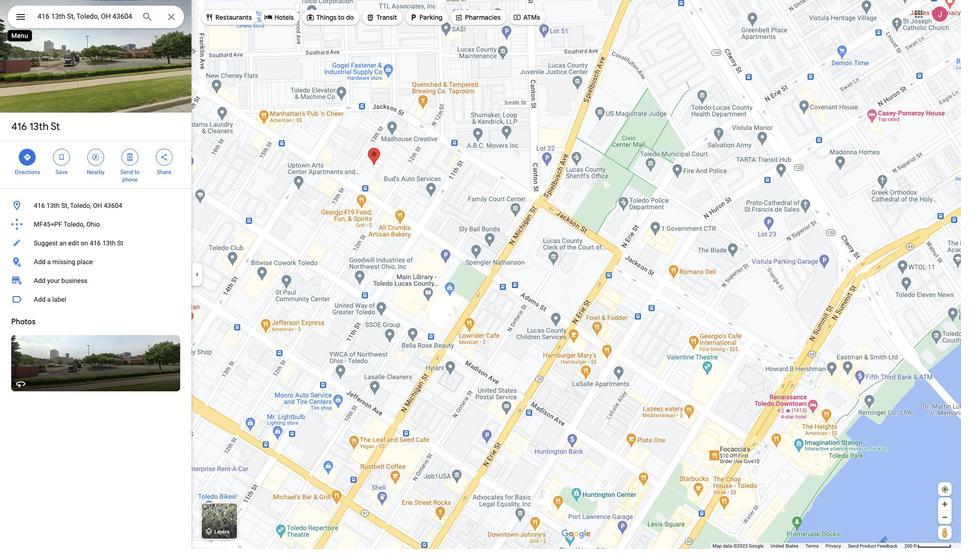Task type: locate. For each thing, give the bounding box(es) containing it.
add your business link
[[0, 271, 192, 290]]

send for send to phone
[[120, 169, 133, 176]]

416 for 416 13th st
[[11, 120, 27, 133]]

states
[[786, 544, 799, 549]]

add
[[34, 258, 46, 266], [34, 277, 46, 285], [34, 296, 46, 303]]

suggest an edit on 416 13th st button
[[0, 234, 192, 253]]

send for send product feedback
[[848, 544, 859, 549]]

send inside send to phone
[[120, 169, 133, 176]]

send
[[120, 169, 133, 176], [848, 544, 859, 549]]

send to phone
[[120, 169, 139, 183]]

0 vertical spatial 416
[[11, 120, 27, 133]]

a left the missing
[[47, 258, 51, 266]]

add for add a missing place
[[34, 258, 46, 266]]

1 vertical spatial a
[[47, 296, 51, 303]]

0 vertical spatial 13th
[[29, 120, 49, 133]]

mf45+pf toledo, ohio
[[34, 221, 100, 228]]

416 up mf45+pf
[[34, 202, 45, 209]]


[[160, 152, 168, 162]]

a
[[47, 258, 51, 266], [47, 296, 51, 303]]

add for add your business
[[34, 277, 46, 285]]

add left label
[[34, 296, 46, 303]]

add a label button
[[0, 290, 192, 309]]

None field
[[38, 11, 134, 22]]

show your location image
[[941, 485, 950, 494]]

13th for st
[[29, 120, 49, 133]]

zoom in image
[[942, 501, 949, 508]]

add down suggest
[[34, 258, 46, 266]]


[[126, 152, 134, 162]]

2 vertical spatial 13th
[[102, 239, 116, 247]]

416 13th st main content
[[0, 0, 192, 549]]

a for label
[[47, 296, 51, 303]]

416
[[11, 120, 27, 133], [34, 202, 45, 209], [90, 239, 101, 247]]

st down mf45+pf toledo, ohio button
[[117, 239, 123, 247]]

things
[[316, 13, 337, 22]]

0 horizontal spatial 416
[[11, 120, 27, 133]]


[[23, 152, 32, 162]]

ft
[[914, 544, 917, 549]]

oh
[[93, 202, 102, 209]]

 button
[[8, 6, 34, 30]]

add left your
[[34, 277, 46, 285]]


[[205, 12, 214, 23]]

united
[[771, 544, 784, 549]]

add inside add a missing place button
[[34, 258, 46, 266]]

0 vertical spatial to
[[338, 13, 345, 22]]

do
[[346, 13, 354, 22]]

2 horizontal spatial 416
[[90, 239, 101, 247]]

1 vertical spatial to
[[134, 169, 139, 176]]

13th
[[29, 120, 49, 133], [46, 202, 60, 209], [102, 239, 116, 247]]

1 vertical spatial send
[[848, 544, 859, 549]]

add inside add your business link
[[34, 277, 46, 285]]

0 horizontal spatial to
[[134, 169, 139, 176]]

1 horizontal spatial st
[[117, 239, 123, 247]]

atms
[[523, 13, 540, 22]]

a inside add a label 'button'
[[47, 296, 51, 303]]

13th up 
[[29, 120, 49, 133]]

a for missing
[[47, 258, 51, 266]]

13th left st,
[[46, 202, 60, 209]]

13th down mf45+pf toledo, ohio button
[[102, 239, 116, 247]]

0 horizontal spatial send
[[120, 169, 133, 176]]

toledo, up edit
[[64, 221, 85, 228]]

43604
[[104, 202, 122, 209]]


[[15, 10, 26, 23]]


[[57, 152, 66, 162]]

 atms
[[513, 12, 540, 23]]

phone
[[122, 177, 138, 183]]

business
[[61, 277, 88, 285]]

nearby
[[87, 169, 105, 176]]

zoom out image
[[942, 514, 949, 521]]

to up "phone"
[[134, 169, 139, 176]]

footer inside google maps element
[[713, 543, 905, 549]]

st up 
[[51, 120, 60, 133]]

add inside add a label 'button'
[[34, 296, 46, 303]]


[[409, 12, 418, 23]]

toledo,
[[70, 202, 91, 209], [64, 221, 85, 228]]

layers
[[214, 529, 230, 535]]

send inside button
[[848, 544, 859, 549]]

st inside button
[[117, 239, 123, 247]]

1 vertical spatial st
[[117, 239, 123, 247]]

collapse side panel image
[[192, 269, 202, 280]]

place
[[77, 258, 93, 266]]

a left label
[[47, 296, 51, 303]]

united states
[[771, 544, 799, 549]]

2 add from the top
[[34, 277, 46, 285]]

footer
[[713, 543, 905, 549]]

1 horizontal spatial to
[[338, 13, 345, 22]]

2 vertical spatial 416
[[90, 239, 101, 247]]

1 a from the top
[[47, 258, 51, 266]]

0 vertical spatial st
[[51, 120, 60, 133]]

2 a from the top
[[47, 296, 51, 303]]

save
[[56, 169, 68, 176]]

1 add from the top
[[34, 258, 46, 266]]

0 vertical spatial add
[[34, 258, 46, 266]]


[[92, 152, 100, 162]]

send up "phone"
[[120, 169, 133, 176]]

416 13th st, toledo, oh 43604 button
[[0, 196, 192, 215]]

0 vertical spatial send
[[120, 169, 133, 176]]

1 vertical spatial 13th
[[46, 202, 60, 209]]

2 vertical spatial add
[[34, 296, 46, 303]]

send product feedback
[[848, 544, 898, 549]]

missing
[[52, 258, 75, 266]]

 things to do
[[306, 12, 354, 23]]

a inside add a missing place button
[[47, 258, 51, 266]]

0 vertical spatial toledo,
[[70, 202, 91, 209]]

none field inside 416 13th st, toledo, oh 43604 'field'
[[38, 11, 134, 22]]

footer containing map data ©2023 google
[[713, 543, 905, 549]]

1 vertical spatial 416
[[34, 202, 45, 209]]

to
[[338, 13, 345, 22], [134, 169, 139, 176]]

0 horizontal spatial st
[[51, 120, 60, 133]]

united states button
[[771, 543, 799, 549]]

1 horizontal spatial 416
[[34, 202, 45, 209]]

mf45+pf toledo, ohio button
[[0, 215, 192, 234]]

©2023
[[734, 544, 748, 549]]

3 add from the top
[[34, 296, 46, 303]]

 hotels
[[264, 12, 294, 23]]

google maps element
[[0, 0, 961, 549]]

suggest an edit on 416 13th st
[[34, 239, 123, 247]]

actions for 416 13th st region
[[0, 141, 192, 188]]

0 vertical spatial a
[[47, 258, 51, 266]]

416 up 
[[11, 120, 27, 133]]

toledo, right st,
[[70, 202, 91, 209]]

 transit
[[366, 12, 397, 23]]

1 vertical spatial add
[[34, 277, 46, 285]]

st
[[51, 120, 60, 133], [117, 239, 123, 247]]


[[306, 12, 315, 23]]

 pharmacies
[[455, 12, 501, 23]]

send left product
[[848, 544, 859, 549]]

add your business
[[34, 277, 88, 285]]


[[366, 12, 375, 23]]

200 ft button
[[905, 544, 952, 549]]

1 horizontal spatial send
[[848, 544, 859, 549]]

label
[[52, 296, 66, 303]]

to left do
[[338, 13, 345, 22]]

416 right on
[[90, 239, 101, 247]]

1 vertical spatial toledo,
[[64, 221, 85, 228]]



Task type: vqa. For each thing, say whether or not it's contained in the screenshot.


Task type: describe. For each thing, give the bounding box(es) containing it.
product
[[860, 544, 876, 549]]

privacy
[[826, 544, 841, 549]]

suggest
[[34, 239, 58, 247]]

13th for st,
[[46, 202, 60, 209]]

 parking
[[409, 12, 443, 23]]

pharmacies
[[465, 13, 501, 22]]

hotels
[[274, 13, 294, 22]]

200 ft
[[905, 544, 917, 549]]

add a missing place
[[34, 258, 93, 266]]


[[455, 12, 463, 23]]

toledo, inside mf45+pf toledo, ohio button
[[64, 221, 85, 228]]

parking
[[420, 13, 443, 22]]

directions
[[15, 169, 40, 176]]

add a missing place button
[[0, 253, 192, 271]]

add for add a label
[[34, 296, 46, 303]]

show street view coverage image
[[938, 526, 952, 540]]

edit
[[68, 239, 79, 247]]

terms button
[[806, 543, 819, 549]]

google account: james peterson  
(james.peterson1902@gmail.com) image
[[933, 6, 948, 21]]

google
[[749, 544, 764, 549]]

restaurants
[[215, 13, 252, 22]]

share
[[157, 169, 171, 176]]


[[264, 12, 273, 23]]

data
[[723, 544, 733, 549]]

mf45+pf
[[34, 221, 62, 228]]

ohio
[[86, 221, 100, 228]]

terms
[[806, 544, 819, 549]]

privacy button
[[826, 543, 841, 549]]

on
[[81, 239, 88, 247]]

photos
[[11, 317, 36, 327]]

416 13th st
[[11, 120, 60, 133]]

to inside send to phone
[[134, 169, 139, 176]]

to inside the  things to do
[[338, 13, 345, 22]]

200
[[905, 544, 913, 549]]

send product feedback button
[[848, 543, 898, 549]]

map
[[713, 544, 722, 549]]

an
[[59, 239, 67, 247]]

toledo, inside 416 13th st, toledo, oh 43604 button
[[70, 202, 91, 209]]

 restaurants
[[205, 12, 252, 23]]

416 13th St, Toledo, OH 43604 field
[[8, 6, 184, 28]]

416 for 416 13th st, toledo, oh 43604
[[34, 202, 45, 209]]

 search field
[[8, 6, 184, 30]]


[[513, 12, 522, 23]]

416 13th st, toledo, oh 43604
[[34, 202, 122, 209]]

map data ©2023 google
[[713, 544, 764, 549]]

add a label
[[34, 296, 66, 303]]

st,
[[61, 202, 69, 209]]

your
[[47, 277, 60, 285]]

transit
[[377, 13, 397, 22]]

feedback
[[878, 544, 898, 549]]



